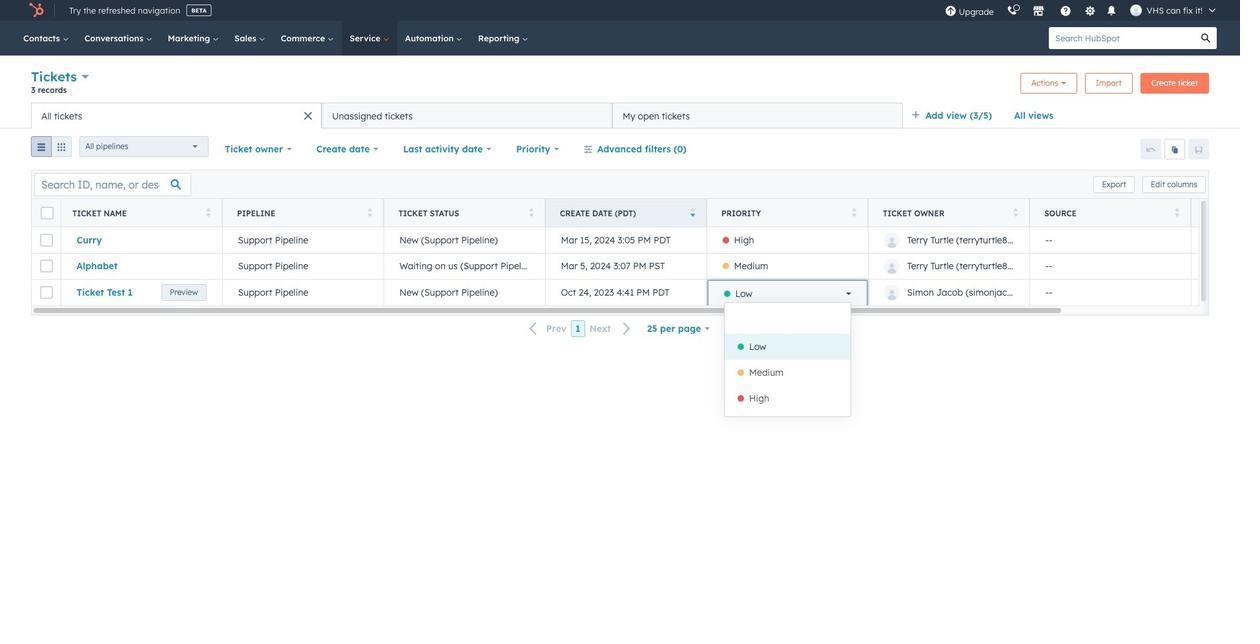Task type: describe. For each thing, give the bounding box(es) containing it.
pagination navigation
[[522, 320, 639, 337]]

marketplaces image
[[1033, 6, 1044, 17]]

5 press to sort. element from the left
[[1013, 208, 1018, 219]]

Search HubSpot search field
[[1049, 27, 1195, 49]]

Search ID, name, or description search field
[[34, 173, 191, 196]]

descending sort. press to sort ascending. image
[[690, 208, 695, 217]]

4 press to sort. element from the left
[[852, 208, 857, 219]]



Task type: vqa. For each thing, say whether or not it's contained in the screenshot.
Search task queues search box on the left
no



Task type: locate. For each thing, give the bounding box(es) containing it.
3 press to sort. element from the left
[[529, 208, 534, 219]]

2 horizontal spatial press to sort. image
[[1013, 208, 1018, 217]]

6 press to sort. element from the left
[[1175, 208, 1180, 219]]

1 horizontal spatial press to sort. image
[[852, 208, 857, 217]]

1 press to sort. image from the left
[[206, 208, 211, 217]]

descending sort. press to sort ascending. element
[[690, 208, 695, 219]]

0 horizontal spatial press to sort. image
[[367, 208, 372, 217]]

press to sort. image
[[206, 208, 211, 217], [529, 208, 534, 217], [1175, 208, 1180, 217]]

banner
[[31, 67, 1209, 103]]

press to sort. element
[[206, 208, 211, 219], [367, 208, 372, 219], [529, 208, 534, 219], [852, 208, 857, 219], [1013, 208, 1018, 219], [1175, 208, 1180, 219]]

1 press to sort. image from the left
[[367, 208, 372, 217]]

jer mill image
[[1130, 5, 1142, 16]]

2 press to sort. image from the left
[[852, 208, 857, 217]]

1 horizontal spatial press to sort. image
[[529, 208, 534, 217]]

2 press to sort. image from the left
[[529, 208, 534, 217]]

2 horizontal spatial press to sort. image
[[1175, 208, 1180, 217]]

0 horizontal spatial press to sort. image
[[206, 208, 211, 217]]

list box
[[725, 303, 851, 417]]

1 press to sort. element from the left
[[206, 208, 211, 219]]

3 press to sort. image from the left
[[1013, 208, 1018, 217]]

press to sort. image
[[367, 208, 372, 217], [852, 208, 857, 217], [1013, 208, 1018, 217]]

3 press to sort. image from the left
[[1175, 208, 1180, 217]]

group
[[31, 136, 72, 162]]

2 press to sort. element from the left
[[367, 208, 372, 219]]

menu
[[938, 0, 1225, 21]]



